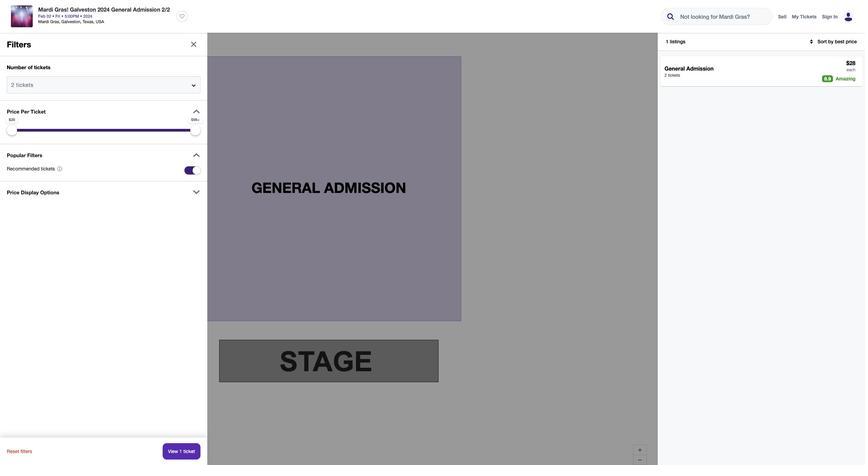 Task type: locate. For each thing, give the bounding box(es) containing it.
feb
[[38, 14, 45, 19]]

popular filters
[[7, 152, 42, 158]]

zoom in button image
[[637, 447, 643, 453]]

sign
[[822, 14, 832, 19]]

zoom out button image
[[637, 457, 643, 463]]

• right fri
[[61, 14, 63, 19]]

by
[[828, 39, 834, 44]]

0 vertical spatial 2024
[[98, 6, 110, 13]]

$98+
[[191, 117, 200, 122]]

5:00pm
[[65, 14, 79, 19]]

tickets right of
[[34, 64, 50, 70]]

0 horizontal spatial $28
[[9, 117, 15, 122]]

filters up number of tickets at the top of the page
[[21, 40, 35, 45]]

price
[[7, 108, 19, 115], [7, 189, 19, 195]]

$28 up each
[[847, 60, 856, 66]]

0 vertical spatial $28
[[847, 60, 856, 66]]

1 right view
[[179, 449, 182, 454]]

filters
[[7, 40, 31, 49], [21, 40, 35, 45], [27, 152, 42, 158]]

0 vertical spatial price
[[7, 108, 19, 115]]

reset
[[7, 449, 19, 454]]

tickets right 2
[[668, 73, 680, 78]]

1 vertical spatial 2024
[[83, 14, 92, 19]]

filters up number
[[7, 40, 31, 49]]

filters
[[20, 449, 32, 454]]

8.9
[[824, 76, 831, 82]]

0 vertical spatial tickets
[[34, 64, 50, 70]]

1 vertical spatial tickets
[[668, 73, 680, 78]]

price for price per ticket
[[7, 108, 19, 115]]

recommended tickets
[[7, 166, 55, 172]]

1 mardi from the top
[[38, 6, 53, 13]]

1 vertical spatial general
[[665, 65, 685, 72]]

1 • from the left
[[52, 14, 54, 19]]

2/2
[[162, 6, 170, 13]]

0 horizontal spatial general
[[111, 6, 131, 13]]

recommended
[[7, 166, 40, 172]]

admission
[[133, 6, 160, 13], [687, 65, 714, 72]]

• right 02
[[52, 14, 54, 19]]

texas,
[[83, 19, 95, 24]]

mardi gras! galveston 2024 general admission 2/2 feb 02 • fri • 5:00pm • 2024 mardi gras , galveston, texas, usa
[[38, 6, 170, 24]]

2024 up "texas,"
[[83, 14, 92, 19]]

filters up "recommended tickets"
[[27, 152, 42, 158]]

$28
[[847, 60, 856, 66], [9, 117, 15, 122]]

1 vertical spatial admission
[[687, 65, 714, 72]]

1 horizontal spatial 2024
[[98, 6, 110, 13]]

0 horizontal spatial 1
[[179, 449, 182, 454]]

1 horizontal spatial general
[[665, 65, 685, 72]]

1 horizontal spatial •
[[61, 14, 63, 19]]

mardi
[[38, 6, 53, 13], [38, 19, 49, 24]]

fri
[[55, 14, 60, 19]]

price left per
[[7, 108, 19, 115]]

1 horizontal spatial admission
[[687, 65, 714, 72]]

1
[[666, 39, 669, 44], [179, 449, 182, 454]]

mardi up 02
[[38, 6, 53, 13]]

$28 down price per ticket
[[9, 117, 15, 122]]

filters button
[[7, 37, 41, 48]]

0 horizontal spatial admission
[[133, 6, 160, 13]]

price
[[846, 39, 857, 44]]

of
[[28, 64, 33, 70]]

mardi gras! galveston 2024 general admission 2/2 link
[[38, 5, 170, 14]]

1 vertical spatial price
[[7, 189, 19, 195]]

0 vertical spatial general
[[111, 6, 131, 13]]

1 left listings
[[666, 39, 669, 44]]

general admission 2 tickets
[[665, 65, 714, 78]]

,
[[59, 19, 60, 24]]

view 1 ticket
[[168, 449, 195, 454]]

2024
[[98, 6, 110, 13], [83, 14, 92, 19]]

0 vertical spatial mardi
[[38, 6, 53, 13]]

•
[[52, 14, 54, 19], [61, 14, 63, 19], [80, 14, 82, 19]]

ticket
[[183, 449, 195, 454]]

sign in link
[[822, 14, 838, 19]]

1 horizontal spatial $28
[[847, 60, 856, 66]]

2 price from the top
[[7, 189, 19, 195]]

1 inside button
[[179, 449, 182, 454]]

1 price from the top
[[7, 108, 19, 115]]

gras!
[[55, 6, 68, 13]]

2 horizontal spatial •
[[80, 14, 82, 19]]

2024 up usa
[[98, 6, 110, 13]]

tickets up options
[[41, 166, 55, 172]]

price for price display options
[[7, 189, 19, 195]]

my
[[792, 14, 799, 19]]

mardi down feb
[[38, 19, 49, 24]]

• down galveston
[[80, 14, 82, 19]]

general
[[111, 6, 131, 13], [665, 65, 685, 72]]

0 horizontal spatial •
[[52, 14, 54, 19]]

tickets
[[800, 14, 817, 19]]

Not looking for Mardi Gras? search field
[[675, 8, 771, 25]]

tickets
[[34, 64, 50, 70], [668, 73, 680, 78], [41, 166, 55, 172]]

price left display
[[7, 189, 19, 195]]

options
[[40, 189, 59, 195]]

1 vertical spatial mardi
[[38, 19, 49, 24]]

in
[[834, 14, 838, 19]]

general inside mardi gras! galveston 2024 general admission 2/2 feb 02 • fri • 5:00pm • 2024 mardi gras , galveston, texas, usa
[[111, 6, 131, 13]]

1 horizontal spatial 1
[[666, 39, 669, 44]]

admission inside mardi gras! galveston 2024 general admission 2/2 feb 02 • fri • 5:00pm • 2024 mardi gras , galveston, texas, usa
[[133, 6, 160, 13]]

price display options
[[7, 189, 59, 195]]

1 vertical spatial 1
[[179, 449, 182, 454]]

0 vertical spatial admission
[[133, 6, 160, 13]]



Task type: describe. For each thing, give the bounding box(es) containing it.
usa
[[96, 19, 104, 24]]

02
[[47, 14, 51, 19]]

tickets inside general admission 2 tickets
[[668, 73, 680, 78]]

2 vertical spatial tickets
[[41, 166, 55, 172]]

1 listings
[[666, 39, 686, 44]]

each
[[847, 68, 856, 72]]

sell
[[778, 14, 787, 19]]

gras
[[50, 19, 59, 24]]

per
[[21, 108, 29, 115]]

sell link
[[778, 14, 787, 19]]

number
[[7, 64, 26, 70]]

0 horizontal spatial 2024
[[83, 14, 92, 19]]

reset filters
[[7, 449, 32, 454]]

general inside general admission 2 tickets
[[665, 65, 685, 72]]

listings
[[670, 39, 686, 44]]

0 vertical spatial 1
[[666, 39, 669, 44]]

my tickets
[[792, 14, 817, 19]]

popular
[[7, 152, 26, 158]]

sort by best price
[[818, 39, 857, 44]]

number of tickets
[[7, 64, 50, 70]]

1 vertical spatial $28
[[9, 117, 15, 122]]

best
[[835, 39, 845, 44]]

2 mardi from the top
[[38, 19, 49, 24]]

view
[[168, 449, 178, 454]]

display
[[21, 189, 39, 195]]

filters inside button
[[21, 40, 35, 45]]

sign in
[[822, 14, 838, 19]]

admission inside general admission 2 tickets
[[687, 65, 714, 72]]

galveston
[[70, 6, 96, 13]]

ticket
[[31, 108, 46, 115]]

2
[[665, 73, 667, 78]]

mardi gras tickets image
[[11, 5, 33, 27]]

price per ticket
[[7, 108, 46, 115]]

amazing
[[836, 76, 856, 82]]

sort
[[818, 39, 827, 44]]

galveston,
[[61, 19, 81, 24]]

my tickets link
[[792, 14, 817, 19]]

2 • from the left
[[61, 14, 63, 19]]

view 1 ticket button
[[163, 443, 201, 460]]

3 • from the left
[[80, 14, 82, 19]]

mardi gras link
[[38, 19, 59, 24]]



Task type: vqa. For each thing, say whether or not it's contained in the screenshot.
listings
yes



